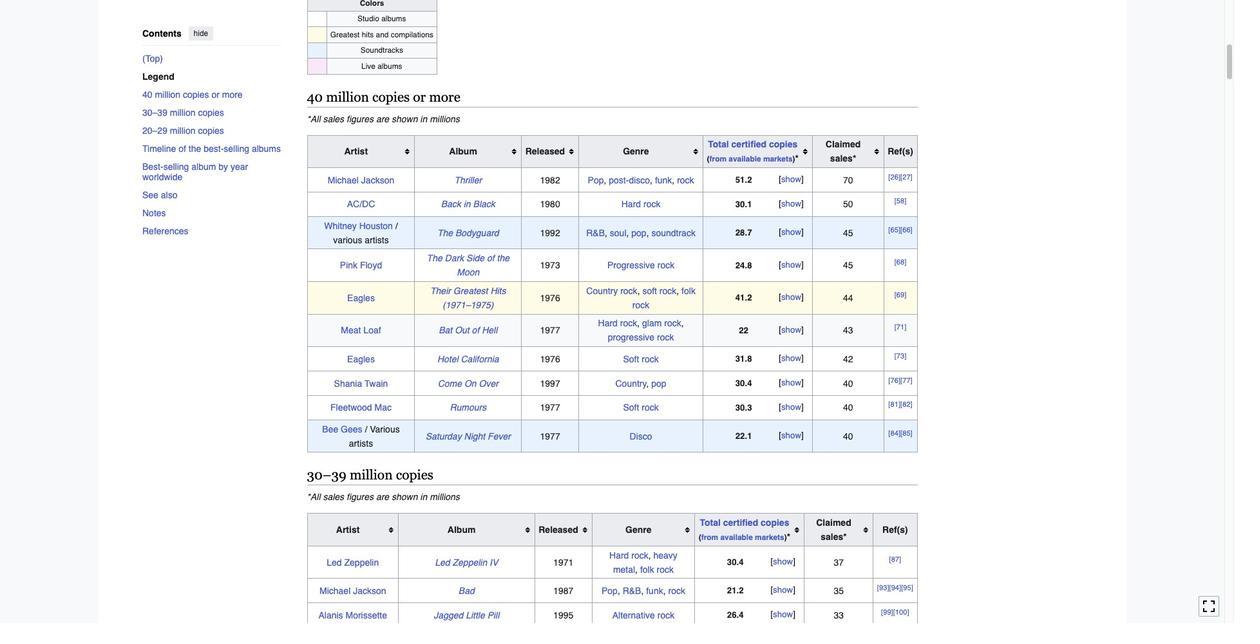 Task type: describe. For each thing, give the bounding box(es) containing it.
album for thriller
[[449, 146, 477, 157]]

22.1
[[736, 432, 752, 441]]

fleetwood
[[331, 403, 372, 413]]

mac
[[375, 403, 392, 413]]

heavy metal link
[[613, 551, 678, 575]]

various
[[333, 235, 362, 245]]

michael jackson link for bad
[[320, 586, 386, 597]]

[100]
[[893, 608, 909, 617]]

0 vertical spatial in
[[420, 114, 427, 124]]

certified for funk
[[732, 139, 767, 150]]

hide
[[193, 29, 208, 38]]

pop for pop , r&b , funk , rock
[[602, 586, 618, 597]]

, up hard rock
[[650, 175, 653, 185]]

, left soft in the right top of the page
[[638, 286, 640, 296]]

bat
[[439, 326, 452, 336]]

michael jackson for bad
[[320, 586, 386, 597]]

, right 'glam'
[[681, 319, 684, 329]]

, left soundtrack
[[647, 228, 649, 238]]

[99]
[[881, 608, 893, 617]]

alternative
[[612, 611, 655, 621]]

total certified copies link for funk
[[708, 139, 798, 150]]

jackson for bad
[[353, 586, 386, 597]]

show button for greatest
[[777, 291, 806, 305]]

sales* for 37
[[821, 532, 847, 543]]

rock up , folk rock
[[632, 551, 649, 561]]

0 horizontal spatial r&b
[[586, 228, 605, 238]]

whitney houston link
[[324, 221, 393, 231]]

[82]
[[901, 401, 913, 410]]

[69]
[[895, 291, 907, 300]]

total for folk rock
[[700, 518, 721, 528]]

rock down pop , post-disco , funk , rock
[[644, 199, 661, 210]]

notes link
[[142, 204, 281, 222]]

2 vertical spatial albums
[[252, 143, 281, 154]]

0 vertical spatial greatest
[[330, 30, 360, 39]]

[84] [85]
[[889, 429, 913, 438]]

/ various artists
[[349, 424, 400, 449]]

rock down country , pop
[[642, 403, 659, 413]]

[93]
[[877, 584, 889, 593]]

[85]
[[901, 429, 913, 438]]

hits
[[491, 286, 506, 296]]

30.4 for pop
[[736, 379, 752, 388]]

hard for hard rock , glam rock , progressive rock
[[598, 319, 618, 329]]

bad link
[[459, 586, 475, 597]]

30–39 inside "link"
[[142, 107, 167, 118]]

album
[[191, 161, 216, 172]]

* for 37
[[787, 532, 791, 543]]

0 horizontal spatial of
[[178, 143, 186, 154]]

show button for zeppelin
[[769, 556, 797, 569]]

, up 'alternative rock'
[[641, 586, 644, 597]]

1973
[[540, 260, 560, 271]]

[76]
[[889, 376, 901, 385]]

1 vertical spatial r&b
[[623, 586, 641, 597]]

[77] link
[[901, 376, 913, 385]]

[95] link
[[901, 584, 913, 593]]

artist for zeppelin
[[336, 525, 360, 535]]

legend link
[[142, 67, 292, 85]]

rock up progressive
[[620, 319, 637, 329]]

pink floyd link
[[340, 260, 382, 271]]

, right soft in the right top of the page
[[677, 286, 679, 296]]

, down hard rock ,
[[635, 565, 638, 575]]

claimed sales* for 70
[[826, 139, 861, 164]]

2 or from the left
[[413, 89, 426, 105]]

from available markets link for funk
[[710, 155, 793, 164]]

soft for 1977
[[623, 403, 639, 413]]

[76] [77]
[[889, 376, 913, 385]]

[85] link
[[901, 429, 913, 438]]

1 vertical spatial 30–39 million copies
[[307, 468, 434, 483]]

40 for rumours
[[843, 403, 853, 413]]

soft for 1976
[[623, 354, 639, 364]]

studio albums
[[358, 14, 406, 23]]

claimed sales* for 37
[[816, 518, 852, 543]]

1 shown from the top
[[392, 114, 418, 124]]

show button for on
[[777, 377, 806, 390]]

fever
[[488, 431, 511, 442]]

see also link
[[142, 186, 281, 204]]

rock right alternative
[[658, 611, 675, 621]]

funk link for ,
[[646, 586, 663, 597]]

jagged little pill link
[[434, 611, 499, 621]]

post-
[[609, 175, 629, 185]]

hits
[[362, 30, 374, 39]]

1 *all sales figures are shown in millions from the top
[[307, 114, 460, 124]]

rock up soft rock link
[[658, 260, 675, 271]]

1980
[[540, 199, 560, 210]]

30–39 million copies inside "link"
[[142, 107, 224, 118]]

released for 1971
[[539, 525, 578, 535]]

soft rock link for 1976
[[623, 354, 659, 364]]

[82] link
[[901, 401, 913, 410]]

0 vertical spatial the
[[188, 143, 201, 154]]

ref(s) for 37
[[883, 525, 908, 535]]

1 vertical spatial folk
[[640, 565, 654, 575]]

jackson for thriller
[[361, 175, 394, 185]]

glam
[[642, 319, 662, 329]]

led for led zeppelin iv
[[435, 558, 450, 568]]

million for 40 million copies or more link
[[155, 89, 180, 100]]

hard for hard rock ,
[[609, 551, 629, 561]]

back in black
[[441, 199, 495, 210]]

the for the bodyguard
[[437, 228, 453, 238]]

floyd
[[360, 260, 382, 271]]

, left 'glam'
[[637, 319, 640, 329]]

sales* for 70
[[830, 154, 856, 164]]

greatest inside 'their greatest hits (1971–1975)'
[[453, 286, 488, 296]]

alternative rock
[[612, 611, 675, 621]]

(1971–1975)
[[443, 300, 494, 310]]

greatest hits and compilations
[[330, 30, 433, 39]]

1 more from the left
[[222, 89, 242, 100]]

pop link for pop , r&b , funk , rock
[[602, 586, 618, 597]]

of inside the dark side of the moon
[[487, 253, 495, 264]]

20–29 million copies
[[142, 125, 224, 136]]

best-
[[203, 143, 223, 154]]

references
[[142, 226, 188, 236]]

30.4 for heavy metal
[[727, 558, 744, 568]]

led zeppelin link
[[327, 558, 379, 568]]

genre for heavy metal
[[626, 525, 652, 535]]

[26] [27]
[[889, 173, 913, 182]]

1 horizontal spatial pop
[[652, 379, 667, 389]]

hotel
[[437, 354, 458, 364]]

37
[[834, 558, 844, 568]]

also
[[161, 190, 177, 200]]

soundtracks
[[361, 46, 403, 55]]

2 more from the left
[[429, 89, 461, 105]]

folk rock link for country rock , soft rock ,
[[633, 286, 696, 310]]

bee gees link
[[322, 424, 362, 435]]

black
[[473, 199, 495, 210]]

1 vertical spatial pop link
[[652, 379, 667, 389]]

[71]
[[895, 323, 907, 332]]

by
[[218, 161, 228, 172]]

) for 70
[[793, 155, 795, 164]]

rock link for pop , post-disco , funk , rock
[[677, 175, 694, 185]]

led zeppelin
[[327, 558, 379, 568]]

progressive rock link
[[608, 333, 674, 343]]

ac/dc link
[[347, 199, 375, 210]]

0 horizontal spatial r&b link
[[586, 228, 605, 238]]

show for dark
[[781, 260, 801, 270]]

eagles link for their
[[347, 293, 375, 303]]

1 horizontal spatial of
[[472, 326, 480, 336]]

[69] link
[[895, 291, 907, 300]]

show for greatest
[[781, 293, 801, 302]]

, down hard rock
[[627, 228, 629, 238]]

rock right 'glam'
[[664, 319, 681, 329]]

0 horizontal spatial pop link
[[632, 228, 647, 238]]

1992
[[540, 228, 560, 238]]

0 vertical spatial selling
[[223, 143, 249, 154]]

country rock link
[[586, 286, 638, 296]]

million for 20–29 million copies link
[[170, 125, 195, 136]]

, down metal
[[618, 586, 620, 597]]

total certified copies link for folk rock
[[700, 518, 789, 528]]

[99] [100]
[[881, 608, 909, 617]]

, down , folk rock
[[663, 586, 666, 597]]

1997
[[540, 379, 560, 389]]

show for zeppelin
[[773, 557, 793, 567]]

total for funk
[[708, 139, 729, 150]]

rock down glam rock link
[[657, 333, 674, 343]]

pop , post-disco , funk , rock
[[588, 175, 694, 185]]

show for on
[[781, 378, 801, 388]]

[93] link
[[877, 584, 889, 593]]

michael jackson for thriller
[[328, 175, 394, 185]]

on
[[464, 379, 477, 389]]

51.2
[[736, 175, 752, 185]]

/ for bee gees
[[365, 424, 367, 435]]

folk rock
[[633, 286, 696, 310]]

million down live
[[326, 89, 369, 105]]

[77]
[[901, 376, 913, 385]]

45 for 1973
[[843, 260, 853, 271]]

, left soul link at the top of page
[[605, 228, 607, 238]]

40 for come on over
[[843, 379, 853, 389]]

claimed for 37
[[816, 518, 852, 528]]

heavy metal
[[613, 551, 678, 575]]

saturday night fever link
[[426, 431, 511, 442]]

2 figures from the top
[[347, 492, 374, 503]]

show button for dark
[[777, 259, 806, 272]]

from available markets link for folk rock
[[701, 533, 785, 543]]

pill
[[487, 611, 499, 621]]

available for funk
[[729, 155, 761, 164]]

come on over
[[438, 379, 499, 389]]

[93] [94] [95]
[[877, 584, 913, 593]]

1 40 million copies or more from the left
[[142, 89, 242, 100]]

country link
[[616, 379, 647, 389]]

0 vertical spatial hard rock link
[[622, 199, 661, 210]]

eagles for their
[[347, 293, 375, 303]]

2 are from the top
[[376, 492, 389, 503]]

million down / various artists
[[350, 468, 393, 483]]

total certified copies ( from available markets ) * for funk
[[707, 139, 799, 164]]

zeppelin for led zeppelin iv
[[453, 558, 487, 568]]

rock down , folk rock
[[668, 586, 685, 597]]

2 *all sales figures are shown in millions from the top
[[307, 492, 460, 503]]

thriller link
[[454, 175, 482, 185]]

album for led zeppelin iv
[[448, 525, 476, 535]]

1971
[[553, 558, 574, 568]]

[81]
[[889, 401, 901, 410]]

, up , folk rock
[[649, 551, 651, 561]]

show button for california
[[777, 352, 806, 366]]

[65] link
[[889, 225, 901, 235]]

soundtrack link
[[652, 228, 696, 238]]

back in black link
[[441, 199, 495, 210]]

rock left soft in the right top of the page
[[621, 286, 638, 296]]

soundtrack
[[652, 228, 696, 238]]

disco link
[[630, 431, 652, 442]]

[68] link
[[895, 258, 907, 267]]

bee
[[322, 424, 338, 435]]

rock inside folk rock
[[633, 300, 650, 310]]

show for california
[[781, 354, 801, 363]]

2 millions from the top
[[430, 492, 460, 503]]

live albums
[[361, 62, 402, 71]]

[66]
[[901, 225, 913, 235]]

1987
[[553, 586, 574, 597]]



Task type: locate. For each thing, give the bounding box(es) containing it.
1 or from the left
[[211, 89, 219, 100]]

1 vertical spatial album
[[448, 525, 476, 535]]

0 vertical spatial *all sales figures are shown in millions
[[307, 114, 460, 124]]

funk link down , folk rock
[[646, 586, 663, 597]]

million down legend
[[155, 89, 180, 100]]

1977 for fever
[[540, 431, 560, 442]]

funk right disco at the top right of the page
[[655, 175, 672, 185]]

references link
[[142, 222, 281, 240]]

0 vertical spatial total certified copies link
[[708, 139, 798, 150]]

albums up and
[[381, 14, 406, 23]]

2 1977 from the top
[[540, 403, 560, 413]]

0 horizontal spatial 30–39 million copies
[[142, 107, 224, 118]]

2 45 from the top
[[843, 260, 853, 271]]

1 1976 from the top
[[540, 293, 560, 303]]

0 vertical spatial pop link
[[632, 228, 647, 238]]

available
[[729, 155, 761, 164], [721, 533, 753, 543]]

1 vertical spatial albums
[[378, 62, 402, 71]]

pop link for pop , post-disco , funk , rock
[[588, 175, 604, 185]]

jackson up the ac/dc link
[[361, 175, 394, 185]]

, right disco at the top right of the page
[[672, 175, 675, 185]]

the bodyguard
[[437, 228, 499, 238]]

michael jackson up alanis morissette link
[[320, 586, 386, 597]]

million up 20–29 million copies
[[170, 107, 195, 118]]

pink
[[340, 260, 358, 271]]

michael jackson link up the ac/dc link
[[328, 175, 394, 185]]

released for 1982
[[525, 146, 565, 157]]

soft rock down country , pop
[[623, 403, 659, 413]]

bodyguard
[[455, 228, 499, 238]]

1 vertical spatial in
[[464, 199, 471, 210]]

album up thriller
[[449, 146, 477, 157]]

1 vertical spatial sales*
[[821, 532, 847, 543]]

the up dark
[[437, 228, 453, 238]]

0 vertical spatial jackson
[[361, 175, 394, 185]]

eagles
[[347, 293, 375, 303], [347, 354, 375, 364]]

0 vertical spatial michael jackson
[[328, 175, 394, 185]]

44
[[843, 293, 853, 303]]

[65]
[[889, 225, 901, 235]]

pop link
[[588, 175, 604, 185], [602, 586, 618, 597]]

contents
[[142, 28, 181, 39]]

30–39 down bee
[[307, 468, 347, 483]]

/ for whitney houston
[[395, 221, 398, 231]]

0 horizontal spatial (
[[699, 533, 701, 543]]

1 soft rock from the top
[[623, 354, 659, 364]]

1977 up 1997
[[540, 326, 560, 336]]

country down progressive
[[616, 379, 647, 389]]

1 vertical spatial 30.4
[[727, 558, 744, 568]]

*all sales figures are shown in millions down / various artists
[[307, 492, 460, 503]]

show
[[781, 175, 801, 184], [781, 199, 801, 209], [781, 227, 801, 237], [781, 260, 801, 270], [781, 293, 801, 302], [781, 325, 801, 335], [781, 354, 801, 363], [781, 378, 801, 388], [781, 402, 801, 412], [781, 431, 801, 441], [773, 557, 793, 567], [773, 586, 793, 595], [773, 610, 793, 620]]

1 vertical spatial soft
[[623, 403, 639, 413]]

of right out
[[472, 326, 480, 336]]

show for in
[[781, 199, 801, 209]]

figures down live
[[347, 114, 374, 124]]

0 vertical spatial artists
[[365, 235, 389, 245]]

see
[[142, 190, 158, 200]]

0 vertical spatial funk link
[[655, 175, 672, 185]]

country rock , soft rock ,
[[586, 286, 682, 296]]

pop left post-
[[588, 175, 604, 185]]

markets for 70
[[763, 155, 793, 164]]

glam rock link
[[642, 319, 681, 329]]

michael for bad
[[320, 586, 351, 597]]

rock link right disco at the top right of the page
[[677, 175, 694, 185]]

from for folk rock
[[701, 533, 718, 543]]

and
[[376, 30, 389, 39]]

1 vertical spatial from available markets link
[[701, 533, 785, 543]]

0 vertical spatial /
[[395, 221, 398, 231]]

1 vertical spatial from
[[701, 533, 718, 543]]

1 soft rock link from the top
[[623, 354, 659, 364]]

0 vertical spatial pop
[[632, 228, 647, 238]]

1 vertical spatial *all
[[307, 492, 321, 503]]

r&b , soul , pop , soundtrack
[[586, 228, 696, 238]]

hard up progressive
[[598, 319, 618, 329]]

progressive
[[608, 333, 655, 343]]

million inside "link"
[[170, 107, 195, 118]]

released up 1982
[[525, 146, 565, 157]]

zeppelin left iv
[[453, 558, 487, 568]]

hard up metal
[[609, 551, 629, 561]]

claimed
[[826, 139, 861, 150], [816, 518, 852, 528]]

show button for in
[[777, 198, 806, 211]]

1 *all from the top
[[307, 114, 321, 124]]

hard for hard rock
[[622, 199, 641, 210]]

artists down houston
[[365, 235, 389, 245]]

0 vertical spatial albums
[[381, 14, 406, 23]]

1977 for of
[[540, 326, 560, 336]]

1 eagles link from the top
[[347, 293, 375, 303]]

whitney houston
[[324, 221, 393, 231]]

1 45 from the top
[[843, 228, 853, 238]]

artists inside / various artists
[[365, 235, 389, 245]]

0 vertical spatial 30–39
[[142, 107, 167, 118]]

soft rock link for 1977
[[623, 403, 659, 413]]

1 figures from the top
[[347, 114, 374, 124]]

1 vertical spatial hard
[[598, 319, 618, 329]]

pop link
[[632, 228, 647, 238], [652, 379, 667, 389]]

[99] link
[[881, 608, 893, 617]]

)
[[793, 155, 795, 164], [785, 533, 787, 543]]

jackson up 'morissette'
[[353, 586, 386, 597]]

best-
[[142, 161, 163, 172]]

alternative rock link
[[612, 611, 675, 621]]

1 vertical spatial r&b link
[[623, 586, 641, 597]]

albums for studio albums
[[381, 14, 406, 23]]

0 vertical spatial of
[[178, 143, 186, 154]]

funk link for funk
[[655, 175, 672, 185]]

20–29 million copies link
[[142, 121, 281, 140]]

30–39 million copies up 20–29 million copies
[[142, 107, 224, 118]]

43
[[843, 326, 853, 336]]

0 vertical spatial (
[[707, 155, 710, 164]]

31.8
[[736, 354, 752, 364]]

soft rock for 1976
[[623, 354, 659, 364]]

0 vertical spatial funk
[[655, 175, 672, 185]]

1 zeppelin from the left
[[344, 558, 379, 568]]

from available markets link up 21.2
[[701, 533, 785, 543]]

) for 37
[[785, 533, 787, 543]]

soft down country 'link'
[[623, 403, 639, 413]]

albums down soundtracks
[[378, 62, 402, 71]]

folk rock link for hard rock ,
[[640, 565, 674, 575]]

rock down country rock , soft rock ,
[[633, 300, 650, 310]]

1 vertical spatial ref(s)
[[883, 525, 908, 535]]

0 horizontal spatial pop
[[632, 228, 647, 238]]

artists inside / various artists
[[349, 438, 373, 449]]

2 sales from the top
[[323, 492, 344, 503]]

from
[[710, 155, 727, 164], [701, 533, 718, 543]]

1 horizontal spatial or
[[413, 89, 426, 105]]

hide button
[[188, 26, 213, 41]]

progressive rock link
[[607, 260, 675, 271]]

0 horizontal spatial led
[[327, 558, 342, 568]]

2 zeppelin from the left
[[453, 558, 487, 568]]

hotel california
[[437, 354, 499, 364]]

30–39 up "20–29"
[[142, 107, 167, 118]]

0 vertical spatial claimed
[[826, 139, 861, 150]]

/ inside / various artists
[[395, 221, 398, 231]]

1 vertical spatial of
[[487, 253, 495, 264]]

1 vertical spatial funk
[[646, 586, 663, 597]]

led up "alanis"
[[327, 558, 342, 568]]

0 horizontal spatial *
[[787, 532, 791, 543]]

1 led from the left
[[327, 558, 342, 568]]

1 vertical spatial pop link
[[602, 586, 618, 597]]

michael jackson link up alanis morissette link
[[320, 586, 386, 597]]

40 million copies or more down live albums on the left top of the page
[[307, 89, 461, 105]]

, left post-
[[604, 175, 606, 185]]

fullscreen image
[[1203, 601, 1216, 614]]

led for led zeppelin
[[327, 558, 342, 568]]

0 vertical spatial are
[[376, 114, 389, 124]]

rock right soft in the right top of the page
[[660, 286, 677, 296]]

eagles for hotel
[[347, 354, 375, 364]]

1 horizontal spatial greatest
[[453, 286, 488, 296]]

pop right soul
[[632, 228, 647, 238]]

0 vertical spatial certified
[[732, 139, 767, 150]]

show for night
[[781, 431, 801, 441]]

shania twain link
[[334, 379, 388, 389]]

30.4 up 21.2
[[727, 558, 744, 568]]

0 vertical spatial sales
[[323, 114, 344, 124]]

show button for bodyguard
[[777, 226, 806, 240]]

soft
[[643, 286, 657, 296]]

selling inside best-selling album by year worldwide
[[163, 161, 189, 172]]

funk down , folk rock
[[646, 586, 663, 597]]

0 horizontal spatial /
[[365, 424, 367, 435]]

albums for live albums
[[378, 62, 402, 71]]

1 vertical spatial *all sales figures are shown in millions
[[307, 492, 460, 503]]

show for out
[[781, 325, 801, 335]]

0 vertical spatial 30–39 million copies
[[142, 107, 224, 118]]

2 vertical spatial in
[[420, 492, 427, 503]]

from for funk
[[710, 155, 727, 164]]

*all sales figures are shown in millions down live albums on the left top of the page
[[307, 114, 460, 124]]

1 horizontal spatial 30–39 million copies
[[307, 468, 434, 483]]

/ right gees
[[365, 424, 367, 435]]

rock link for pop , r&b , funk , rock
[[668, 586, 685, 597]]

/ right houston
[[395, 221, 398, 231]]

copies inside "link"
[[198, 107, 224, 118]]

0 vertical spatial album
[[449, 146, 477, 157]]

from available markets link up '51.2'
[[710, 155, 793, 164]]

1 sales from the top
[[323, 114, 344, 124]]

country for country , pop
[[616, 379, 647, 389]]

0 horizontal spatial )
[[785, 533, 787, 543]]

rock down progressive rock link
[[642, 354, 659, 364]]

jagged little pill
[[434, 611, 499, 621]]

country down "progressive"
[[586, 286, 618, 296]]

bad
[[459, 586, 475, 597]]

artist for jackson
[[344, 146, 368, 157]]

claimed sales* up 70 on the top
[[826, 139, 861, 164]]

0 vertical spatial rock link
[[677, 175, 694, 185]]

1 vertical spatial eagles
[[347, 354, 375, 364]]

1 vertical spatial country
[[616, 379, 647, 389]]

1 vertical spatial shown
[[392, 492, 418, 503]]

total certified copies ( from available markets ) *
[[707, 139, 799, 164], [699, 518, 791, 543]]

claimed up 70 on the top
[[826, 139, 861, 150]]

1 vertical spatial 30–39
[[307, 468, 347, 483]]

1 are from the top
[[376, 114, 389, 124]]

1 vertical spatial pop
[[602, 586, 618, 597]]

claimed sales* up 37
[[816, 518, 852, 543]]

1 vertical spatial folk rock link
[[640, 565, 674, 575]]

eagles down pink floyd link on the left of page
[[347, 293, 375, 303]]

0 vertical spatial r&b link
[[586, 228, 605, 238]]

2 40 million copies or more from the left
[[307, 89, 461, 105]]

pop for pop , post-disco , funk , rock
[[588, 175, 604, 185]]

soft rock for 1977
[[623, 403, 659, 413]]

1976 up 1997
[[540, 354, 560, 364]]

artists down gees
[[349, 438, 373, 449]]

1 soft from the top
[[623, 354, 639, 364]]

40 for saturday night fever
[[843, 431, 853, 442]]

genre
[[623, 146, 649, 157], [626, 525, 652, 535]]

moon
[[457, 268, 480, 278]]

2 1976 from the top
[[540, 354, 560, 364]]

0 vertical spatial from available markets link
[[710, 155, 793, 164]]

0 vertical spatial from
[[710, 155, 727, 164]]

led left iv
[[435, 558, 450, 568]]

1 horizontal spatial r&b
[[623, 586, 641, 597]]

side
[[466, 253, 485, 264]]

0 vertical spatial pop
[[588, 175, 604, 185]]

show button for little
[[769, 609, 797, 622]]

2 *all from the top
[[307, 492, 321, 503]]

21.2
[[727, 586, 744, 596]]

, down progressive rock link
[[647, 379, 649, 389]]

1 vertical spatial hard rock link
[[598, 319, 637, 329]]

markets
[[763, 155, 793, 164], [755, 533, 785, 543]]

pop link left post-
[[588, 175, 604, 185]]

zeppelin for led zeppelin
[[344, 558, 379, 568]]

70
[[843, 175, 853, 185]]

artists for various
[[349, 438, 373, 449]]

[58] link
[[895, 197, 907, 206]]

soft
[[623, 354, 639, 364], [623, 403, 639, 413]]

metal
[[613, 565, 635, 575]]

0 vertical spatial total certified copies ( from available markets ) *
[[707, 139, 799, 164]]

( for folk rock
[[699, 533, 701, 543]]

albums
[[381, 14, 406, 23], [378, 62, 402, 71], [252, 143, 281, 154]]

2 eagles from the top
[[347, 354, 375, 364]]

rumours link
[[450, 403, 487, 413]]

( for funk
[[707, 155, 710, 164]]

of down 20–29 million copies
[[178, 143, 186, 154]]

2 horizontal spatial of
[[487, 253, 495, 264]]

1 vertical spatial markets
[[755, 533, 785, 543]]

claimed for 70
[[826, 139, 861, 150]]

jagged
[[434, 611, 463, 621]]

the for the dark side of the moon
[[427, 253, 442, 264]]

1 vertical spatial soft rock link
[[623, 403, 659, 413]]

0 vertical spatial ref(s)
[[888, 146, 913, 157]]

0 vertical spatial folk rock link
[[633, 286, 696, 310]]

2 shown from the top
[[392, 492, 418, 503]]

, folk rock
[[635, 565, 674, 575]]

total
[[708, 139, 729, 150], [700, 518, 721, 528]]

the inside the dark side of the moon
[[427, 253, 442, 264]]

hard inside hard rock , glam rock , progressive rock
[[598, 319, 618, 329]]

1 vertical spatial sales
[[323, 492, 344, 503]]

genre for post-disco
[[623, 146, 649, 157]]

2 soft rock link from the top
[[623, 403, 659, 413]]

26.4
[[727, 611, 744, 620]]

gees
[[341, 424, 362, 435]]

* for 70
[[795, 154, 799, 164]]

see also
[[142, 190, 177, 200]]

folk
[[682, 286, 696, 296], [640, 565, 654, 575]]

hard down post-disco link
[[622, 199, 641, 210]]

0 vertical spatial available
[[729, 155, 761, 164]]

1 millions from the top
[[430, 114, 460, 124]]

the
[[188, 143, 201, 154], [497, 253, 510, 264]]

1 horizontal spatial pop link
[[652, 379, 667, 389]]

over
[[479, 379, 499, 389]]

released up 1971
[[539, 525, 578, 535]]

1 vertical spatial genre
[[626, 525, 652, 535]]

folk rock link
[[633, 286, 696, 310], [640, 565, 674, 575]]

country for country rock , soft rock ,
[[586, 286, 618, 296]]

eagles link down pink floyd link on the left of page
[[347, 293, 375, 303]]

out
[[455, 326, 469, 336]]

show for bodyguard
[[781, 227, 801, 237]]

hard rock link for heavy metal
[[609, 551, 649, 561]]

[76] link
[[889, 376, 901, 385]]

1 horizontal spatial (
[[707, 155, 710, 164]]

hard rock link up progressive
[[598, 319, 637, 329]]

0 vertical spatial artist
[[344, 146, 368, 157]]

1 horizontal spatial the
[[497, 253, 510, 264]]

genre up disco at the top right of the page
[[623, 146, 649, 157]]

jackson
[[361, 175, 394, 185], [353, 586, 386, 597]]

0 vertical spatial soft
[[623, 354, 639, 364]]

rock right disco at the top right of the page
[[677, 175, 694, 185]]

3 1977 from the top
[[540, 431, 560, 442]]

1 vertical spatial figures
[[347, 492, 374, 503]]

rock down 'heavy'
[[657, 565, 674, 575]]

1 eagles from the top
[[347, 293, 375, 303]]

0 vertical spatial markets
[[763, 155, 793, 164]]

certified
[[732, 139, 767, 150], [723, 518, 758, 528]]

[84]
[[889, 429, 901, 438]]

funk
[[655, 175, 672, 185], [646, 586, 663, 597]]

available for folk rock
[[721, 533, 753, 543]]

[87] link
[[889, 555, 901, 564]]

show for little
[[773, 610, 793, 620]]

1976 for their greatest hits (1971–1975)
[[540, 293, 560, 303]]

the right side
[[497, 253, 510, 264]]

30–39 million copies
[[142, 107, 224, 118], [307, 468, 434, 483]]

r&b left soul
[[586, 228, 605, 238]]

show button for night
[[777, 430, 806, 443]]

2 eagles link from the top
[[347, 354, 375, 364]]

20–29
[[142, 125, 167, 136]]

1976 down 1973
[[540, 293, 560, 303]]

0 horizontal spatial more
[[222, 89, 242, 100]]

soft rock down progressive rock link
[[623, 354, 659, 364]]

certified for folk rock
[[723, 518, 758, 528]]

soft down progressive
[[623, 354, 639, 364]]

hard rock link down pop , post-disco , funk , rock
[[622, 199, 661, 210]]

0 horizontal spatial greatest
[[330, 30, 360, 39]]

of right side
[[487, 253, 495, 264]]

[66] link
[[901, 225, 913, 235]]

michael for thriller
[[328, 175, 359, 185]]

0 vertical spatial r&b
[[586, 228, 605, 238]]

1 vertical spatial the
[[427, 253, 442, 264]]

pop link down metal
[[602, 586, 618, 597]]

1 vertical spatial 45
[[843, 260, 853, 271]]

figures down / various artists
[[347, 492, 374, 503]]

million for 30–39 million copies "link"
[[170, 107, 195, 118]]

1 vertical spatial total certified copies ( from available markets ) *
[[699, 518, 791, 543]]

/ inside / various artists
[[365, 424, 367, 435]]

0 vertical spatial eagles link
[[347, 293, 375, 303]]

pop down metal
[[602, 586, 618, 597]]

45 down 50
[[843, 228, 853, 238]]

greatest
[[330, 30, 360, 39], [453, 286, 488, 296]]

1 vertical spatial /
[[365, 424, 367, 435]]

alanis morissette link
[[319, 611, 387, 621]]

1 vertical spatial total certified copies link
[[700, 518, 789, 528]]

1 horizontal spatial led
[[435, 558, 450, 568]]

show button for out
[[777, 324, 806, 337]]

0 vertical spatial claimed sales*
[[826, 139, 861, 164]]

1 vertical spatial total
[[700, 518, 721, 528]]

2 led from the left
[[435, 558, 450, 568]]

r&b down metal
[[623, 586, 641, 597]]

folk inside folk rock
[[682, 286, 696, 296]]

2 soft from the top
[[623, 403, 639, 413]]

hard rock link up metal
[[609, 551, 649, 561]]

michael jackson link for thriller
[[328, 175, 394, 185]]

various
[[370, 424, 400, 435]]

ref(s) for 70
[[888, 146, 913, 157]]

markets for 37
[[755, 533, 785, 543]]

saturday
[[426, 431, 462, 442]]

1 1977 from the top
[[540, 326, 560, 336]]

total certified copies ( from available markets ) * for folk rock
[[699, 518, 791, 543]]

loaf
[[364, 326, 381, 336]]

timeline of the best-selling albums link
[[142, 140, 281, 158]]

[26] link
[[889, 173, 901, 182]]

1 vertical spatial rock link
[[668, 586, 685, 597]]

1 horizontal spatial r&b link
[[623, 586, 641, 597]]

figures
[[347, 114, 374, 124], [347, 492, 374, 503]]

1 vertical spatial funk link
[[646, 586, 663, 597]]

the inside the dark side of the moon
[[497, 253, 510, 264]]

hard rock link for glam rock
[[598, 319, 637, 329]]

0 vertical spatial country
[[586, 286, 618, 296]]

[71] link
[[895, 323, 907, 332]]

r&b link down metal
[[623, 586, 641, 597]]

artists for various
[[365, 235, 389, 245]]

2 soft rock from the top
[[623, 403, 659, 413]]

0 vertical spatial soft rock
[[623, 354, 659, 364]]

45 for 1992
[[843, 228, 853, 238]]

studio
[[358, 14, 379, 23]]

michael up "alanis"
[[320, 586, 351, 597]]

1 vertical spatial michael jackson link
[[320, 586, 386, 597]]

1 horizontal spatial more
[[429, 89, 461, 105]]

eagles link up shania twain
[[347, 354, 375, 364]]

1 vertical spatial )
[[785, 533, 787, 543]]

[100] link
[[893, 608, 909, 617]]

ref(s) up [26] [27]
[[888, 146, 913, 157]]

million right "20–29"
[[170, 125, 195, 136]]

1 vertical spatial *
[[787, 532, 791, 543]]

hard rock , glam rock , progressive rock
[[598, 319, 684, 343]]

42
[[843, 354, 853, 364]]



Task type: vqa. For each thing, say whether or not it's contained in the screenshot.
bottommost 30–39
yes



